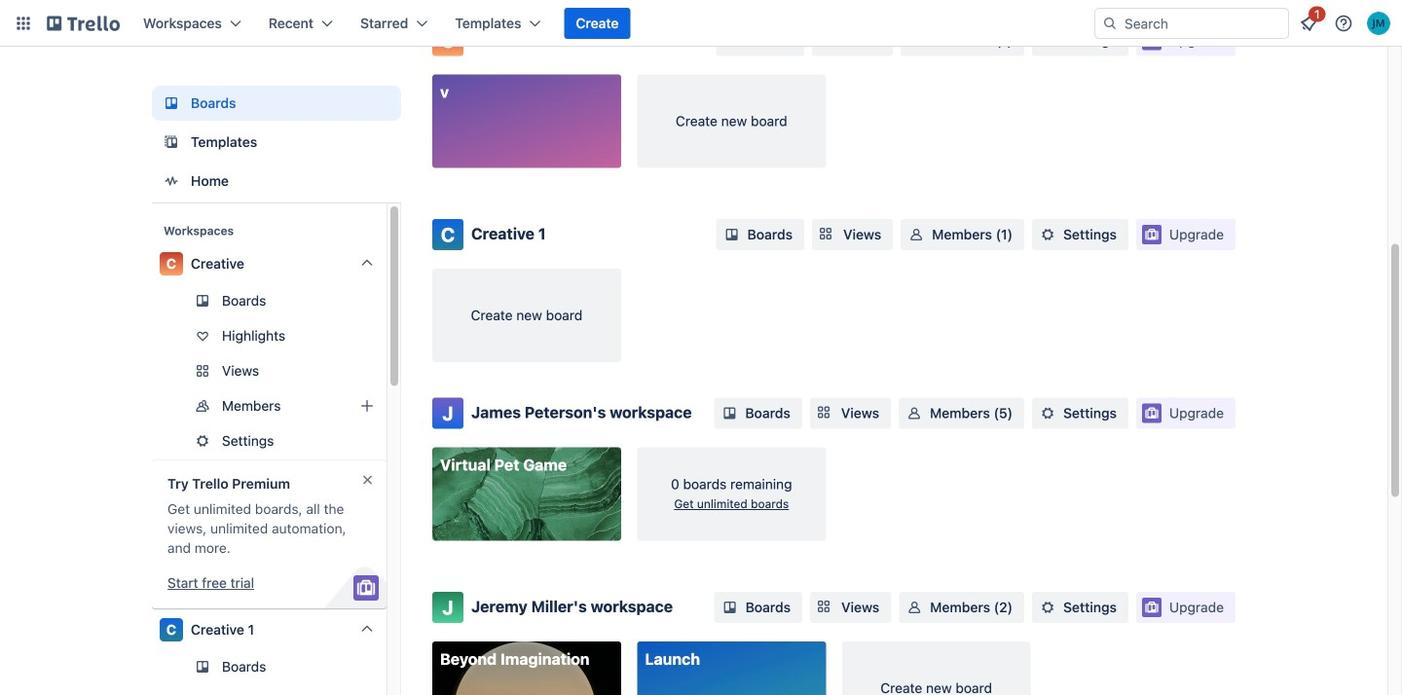 Task type: vqa. For each thing, say whether or not it's contained in the screenshot.
the top Project management
no



Task type: describe. For each thing, give the bounding box(es) containing it.
add image
[[356, 395, 379, 418]]

primary element
[[0, 0, 1403, 47]]

jeremy miller (jeremymiller198) image
[[1368, 12, 1391, 35]]

home image
[[160, 169, 183, 193]]

3 forward image from the top
[[383, 430, 406, 453]]



Task type: locate. For each thing, give the bounding box(es) containing it.
sm image
[[722, 31, 742, 50], [907, 31, 927, 50], [722, 225, 742, 245], [720, 404, 740, 423], [1038, 404, 1058, 423], [1038, 598, 1058, 618]]

2 vertical spatial forward image
[[383, 430, 406, 453]]

search image
[[1103, 16, 1118, 31]]

1 forward image from the top
[[383, 359, 406, 383]]

template board image
[[160, 131, 183, 154]]

0 vertical spatial forward image
[[383, 359, 406, 383]]

1 notification image
[[1298, 12, 1321, 35]]

forward image
[[383, 359, 406, 383], [383, 395, 406, 418], [383, 430, 406, 453]]

2 forward image from the top
[[383, 395, 406, 418]]

sm image
[[1038, 31, 1058, 50], [907, 225, 927, 245], [1038, 225, 1058, 245], [905, 404, 924, 423], [721, 598, 740, 618], [905, 598, 925, 618]]

Search field
[[1118, 10, 1289, 37]]

1 vertical spatial forward image
[[383, 395, 406, 418]]

back to home image
[[47, 8, 120, 39]]

open information menu image
[[1335, 14, 1354, 33]]

board image
[[160, 92, 183, 115]]



